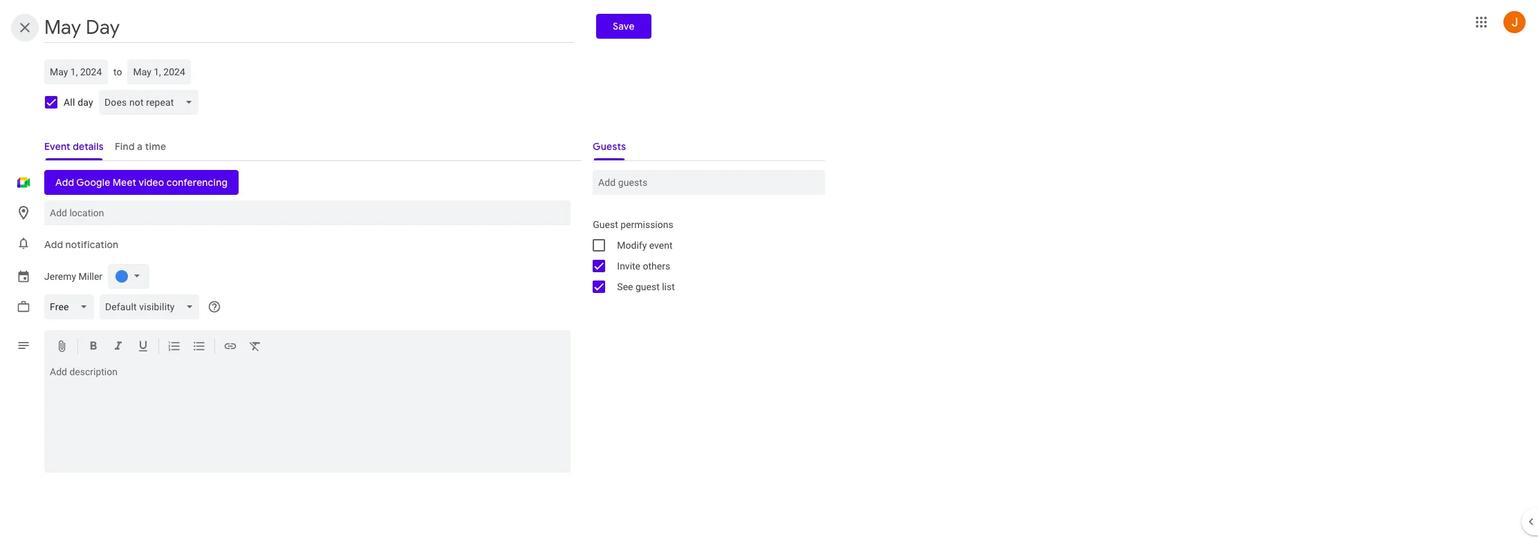 Task type: locate. For each thing, give the bounding box(es) containing it.
guest
[[593, 219, 618, 230]]

notification
[[65, 239, 119, 251]]

save button
[[596, 14, 651, 39]]

invite
[[617, 261, 641, 272]]

guest permissions
[[593, 219, 674, 230]]

see
[[617, 282, 633, 293]]

group
[[582, 214, 826, 297]]

see guest list
[[617, 282, 675, 293]]

invite others
[[617, 261, 670, 272]]

Title text field
[[44, 12, 574, 43]]

day
[[78, 97, 93, 108]]

None field
[[99, 90, 204, 115], [44, 295, 99, 320], [99, 295, 205, 320], [99, 90, 204, 115], [44, 295, 99, 320], [99, 295, 205, 320]]

save
[[613, 20, 635, 33]]

list
[[662, 282, 675, 293]]

all
[[64, 97, 75, 108]]

underline image
[[136, 340, 150, 356]]

miller
[[79, 271, 102, 282]]

Start date text field
[[50, 64, 102, 80]]

numbered list image
[[167, 340, 181, 356]]

Location text field
[[50, 201, 565, 226]]

remove formatting image
[[248, 340, 262, 356]]



Task type: describe. For each thing, give the bounding box(es) containing it.
add notification button
[[39, 228, 124, 262]]

italic image
[[111, 340, 125, 356]]

jeremy miller
[[44, 271, 102, 282]]

bulleted list image
[[192, 340, 206, 356]]

jeremy
[[44, 271, 76, 282]]

modify
[[617, 240, 647, 251]]

formatting options toolbar
[[44, 331, 571, 364]]

others
[[643, 261, 670, 272]]

add
[[44, 239, 63, 251]]

Guests text field
[[599, 170, 820, 195]]

permissions
[[621, 219, 674, 230]]

guest
[[636, 282, 660, 293]]

Description text field
[[44, 367, 571, 470]]

to
[[113, 66, 122, 77]]

add notification
[[44, 239, 119, 251]]

insert link image
[[223, 340, 237, 356]]

all day
[[64, 97, 93, 108]]

group containing guest permissions
[[582, 214, 826, 297]]

event
[[649, 240, 673, 251]]

modify event
[[617, 240, 673, 251]]

bold image
[[86, 340, 100, 356]]

End date text field
[[133, 64, 186, 80]]



Task type: vqa. For each thing, say whether or not it's contained in the screenshot.
row containing 44
no



